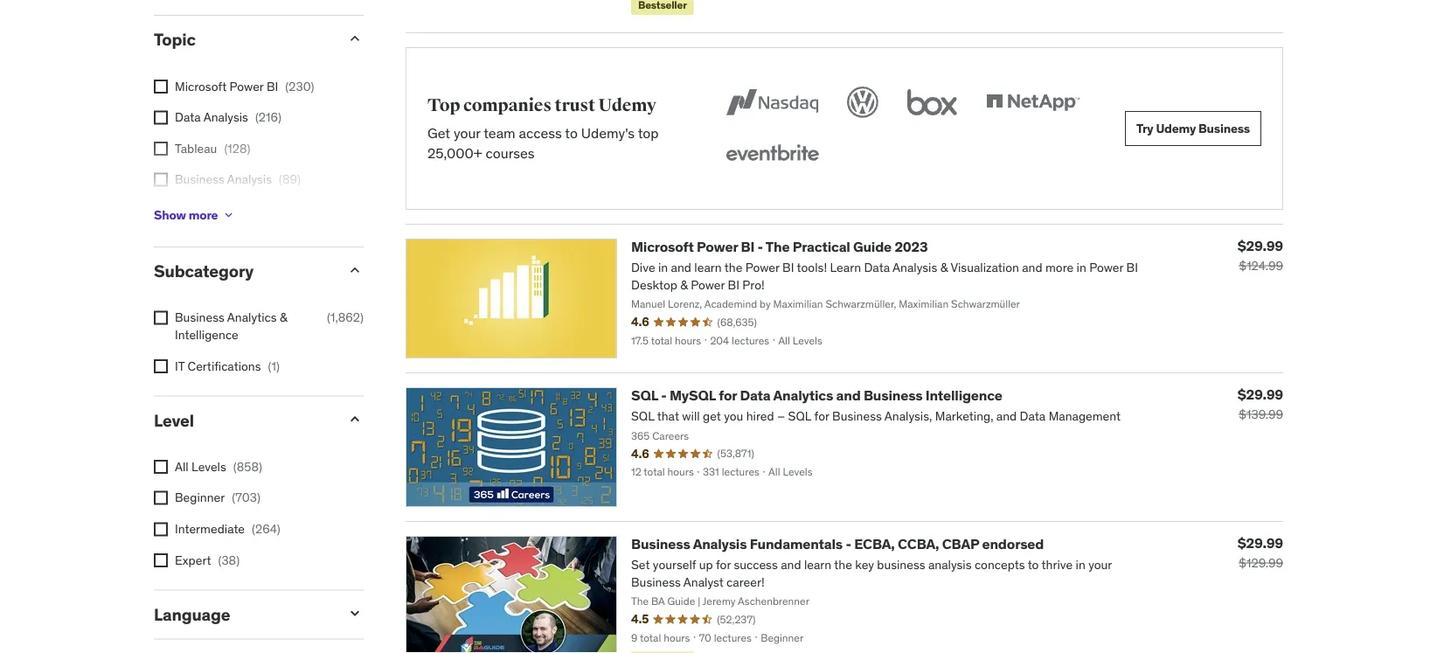 Task type: describe. For each thing, give the bounding box(es) containing it.
your
[[454, 124, 481, 142]]

business for business analysis (89)
[[175, 172, 225, 188]]

data for data visualization
[[175, 203, 201, 219]]

$29.99 $124.99
[[1238, 237, 1284, 274]]

beginner (703)
[[175, 490, 260, 506]]

level button
[[154, 410, 332, 431]]

expert (38)
[[175, 553, 240, 568]]

guide
[[853, 238, 892, 256]]

xsmall image for business analytics & intelligence
[[154, 311, 168, 325]]

topic button
[[154, 29, 332, 50]]

try udemy business link
[[1125, 111, 1262, 146]]

$139.99
[[1239, 407, 1284, 423]]

small image for level
[[346, 411, 364, 428]]

$124.99
[[1239, 258, 1284, 274]]

$29.99 for business analysis fundamentals - ecba, ccba, cbap endorsed
[[1238, 534, 1284, 552]]

(703)
[[232, 490, 260, 506]]

udemy inside top companies trust udemy get your team access to udemy's top 25,000+ courses
[[599, 95, 657, 116]]

power for -
[[697, 238, 738, 256]]

analysis for fundamentals
[[693, 536, 747, 553]]

intermediate
[[175, 521, 245, 537]]

1 horizontal spatial analytics
[[773, 387, 833, 405]]

microsoft power bi - the practical guide 2023 link
[[631, 238, 928, 256]]

(1)
[[268, 358, 280, 374]]

intelligence inside business analytics & intelligence
[[175, 327, 239, 343]]

- for analysis
[[846, 536, 852, 553]]

top companies trust udemy get your team access to udemy's top 25,000+ courses
[[428, 95, 659, 162]]

top
[[428, 95, 460, 116]]

business analysis (89)
[[175, 172, 301, 188]]

try
[[1137, 121, 1154, 136]]

$29.99 for sql - mysql for data analytics and business intelligence
[[1238, 386, 1284, 403]]

microsoft power bi (230)
[[175, 78, 314, 94]]

(128)
[[224, 141, 251, 156]]

(264)
[[252, 521, 280, 537]]

certifications
[[188, 358, 261, 374]]

courses
[[486, 144, 535, 162]]

sql - mysql for data analytics and business intelligence
[[631, 387, 1003, 405]]

- for power
[[758, 238, 763, 256]]

nasdaq image
[[722, 83, 823, 122]]

intermediate (264)
[[175, 521, 280, 537]]

$29.99 for microsoft power bi - the practical guide 2023
[[1238, 237, 1284, 255]]

visualization
[[204, 203, 272, 219]]

$29.99 $129.99
[[1238, 534, 1284, 571]]

$29.99 $139.99
[[1238, 386, 1284, 423]]

business analytics & intelligence
[[175, 310, 287, 343]]

subcategory button
[[154, 261, 332, 282]]

beginner
[[175, 490, 225, 506]]

analytics inside business analytics & intelligence
[[227, 310, 277, 326]]

all
[[175, 459, 189, 475]]

$129.99
[[1239, 556, 1284, 571]]

&
[[280, 310, 287, 326]]

xsmall image for business analysis
[[154, 173, 168, 187]]

sql
[[631, 387, 658, 405]]

(1,862)
[[327, 310, 364, 326]]

udemy's
[[581, 124, 635, 142]]

ecba,
[[854, 536, 895, 553]]

(89)
[[279, 172, 301, 188]]

bi for -
[[741, 238, 755, 256]]

trust
[[555, 95, 595, 116]]

team
[[484, 124, 516, 142]]

sql - mysql for data analytics and business intelligence link
[[631, 387, 1003, 405]]

all levels (858)
[[175, 459, 262, 475]]

levels
[[192, 459, 226, 475]]

level
[[154, 410, 194, 431]]

microsoft for microsoft power bi (230)
[[175, 78, 227, 94]]

xsmall image for all levels
[[154, 460, 168, 474]]

expert
[[175, 553, 211, 568]]

endorsed
[[982, 536, 1044, 553]]

1 vertical spatial intelligence
[[926, 387, 1003, 405]]

try udemy business
[[1137, 121, 1250, 136]]

business for business analytics & intelligence
[[175, 310, 225, 326]]

data for data analysis (216)
[[175, 110, 201, 125]]

it
[[175, 358, 185, 374]]

data visualization
[[175, 203, 272, 219]]

2023
[[895, 238, 928, 256]]

mysql
[[670, 387, 716, 405]]

xsmall image for beginner
[[154, 492, 168, 506]]

and
[[836, 387, 861, 405]]

eventbrite image
[[722, 136, 823, 174]]

companies
[[463, 95, 552, 116]]



Task type: locate. For each thing, give the bounding box(es) containing it.
business
[[1199, 121, 1250, 136], [175, 172, 225, 188], [175, 310, 225, 326], [864, 387, 923, 405], [631, 536, 690, 553]]

2 xsmall image from the top
[[154, 173, 168, 187]]

0 vertical spatial -
[[758, 238, 763, 256]]

0 horizontal spatial udemy
[[599, 95, 657, 116]]

0 horizontal spatial microsoft
[[175, 78, 227, 94]]

power
[[230, 78, 264, 94], [697, 238, 738, 256]]

language
[[154, 604, 230, 625]]

xsmall image down subcategory
[[154, 311, 168, 325]]

small image
[[346, 30, 364, 48], [346, 262, 364, 279], [346, 411, 364, 428]]

business for business analysis fundamentals - ecba, ccba, cbap endorsed
[[631, 536, 690, 553]]

for
[[719, 387, 737, 405]]

xsmall image left data analysis (216)
[[154, 111, 168, 125]]

- left the
[[758, 238, 763, 256]]

1 $29.99 from the top
[[1238, 237, 1284, 255]]

xsmall image down the topic
[[154, 80, 168, 94]]

xsmall image inside the 'show more' button
[[222, 208, 236, 222]]

(216)
[[255, 110, 282, 125]]

3 small image from the top
[[346, 411, 364, 428]]

analysis up visualization
[[227, 172, 272, 188]]

power up data analysis (216)
[[230, 78, 264, 94]]

power left the
[[697, 238, 738, 256]]

0 vertical spatial intelligence
[[175, 327, 239, 343]]

1 vertical spatial microsoft
[[631, 238, 694, 256]]

cbap
[[942, 536, 979, 553]]

0 horizontal spatial analytics
[[227, 310, 277, 326]]

1 vertical spatial bi
[[741, 238, 755, 256]]

xsmall image for data analysis
[[154, 111, 168, 125]]

data analysis (216)
[[175, 110, 282, 125]]

2 $29.99 from the top
[[1238, 386, 1284, 403]]

1 xsmall image from the top
[[154, 80, 168, 94]]

2 horizontal spatial -
[[846, 536, 852, 553]]

0 vertical spatial $29.99
[[1238, 237, 1284, 255]]

0 horizontal spatial power
[[230, 78, 264, 94]]

-
[[758, 238, 763, 256], [661, 387, 667, 405], [846, 536, 852, 553]]

data
[[175, 110, 201, 125], [175, 203, 201, 219], [740, 387, 771, 405]]

bi
[[267, 78, 278, 94], [741, 238, 755, 256]]

0 vertical spatial udemy
[[599, 95, 657, 116]]

top
[[638, 124, 659, 142]]

1 vertical spatial analysis
[[227, 172, 272, 188]]

1 small image from the top
[[346, 30, 364, 48]]

1 horizontal spatial bi
[[741, 238, 755, 256]]

small image for subcategory
[[346, 262, 364, 279]]

0 vertical spatial data
[[175, 110, 201, 125]]

1 vertical spatial small image
[[346, 262, 364, 279]]

0 vertical spatial analysis
[[203, 110, 248, 125]]

1 horizontal spatial intelligence
[[926, 387, 1003, 405]]

- right sql
[[661, 387, 667, 405]]

practical
[[793, 238, 851, 256]]

2 vertical spatial data
[[740, 387, 771, 405]]

show more button
[[154, 198, 236, 233]]

0 vertical spatial analytics
[[227, 310, 277, 326]]

2 vertical spatial -
[[846, 536, 852, 553]]

box image
[[903, 83, 962, 122]]

microsoft for microsoft power bi - the practical guide 2023
[[631, 238, 694, 256]]

xsmall image left tableau
[[154, 142, 168, 156]]

1 horizontal spatial -
[[758, 238, 763, 256]]

$29.99 up "$129.99"
[[1238, 534, 1284, 552]]

tableau
[[175, 141, 217, 156]]

more
[[189, 207, 218, 223]]

analysis up (128)
[[203, 110, 248, 125]]

xsmall image for expert
[[154, 554, 168, 568]]

xsmall image left all
[[154, 460, 168, 474]]

0 horizontal spatial intelligence
[[175, 327, 239, 343]]

25,000+
[[428, 144, 482, 162]]

analytics left &
[[227, 310, 277, 326]]

small image for topic
[[346, 30, 364, 48]]

1 vertical spatial power
[[697, 238, 738, 256]]

2 vertical spatial small image
[[346, 411, 364, 428]]

access
[[519, 124, 562, 142]]

1 vertical spatial -
[[661, 387, 667, 405]]

to
[[565, 124, 578, 142]]

xsmall image
[[154, 80, 168, 94], [154, 173, 168, 187], [154, 311, 168, 325], [154, 554, 168, 568]]

ccba,
[[898, 536, 939, 553]]

1 vertical spatial data
[[175, 203, 201, 219]]

fundamentals
[[750, 536, 843, 553]]

xsmall image for tableau
[[154, 142, 168, 156]]

intelligence
[[175, 327, 239, 343], [926, 387, 1003, 405]]

business inside business analytics & intelligence
[[175, 310, 225, 326]]

$29.99 up $139.99
[[1238, 386, 1284, 403]]

xsmall image left beginner on the left bottom of the page
[[154, 492, 168, 506]]

xsmall image
[[154, 111, 168, 125], [154, 142, 168, 156], [222, 208, 236, 222], [154, 360, 168, 374], [154, 460, 168, 474], [154, 492, 168, 506], [154, 523, 168, 537]]

microsoft
[[175, 78, 227, 94], [631, 238, 694, 256]]

xsmall image for microsoft power bi
[[154, 80, 168, 94]]

1 vertical spatial udemy
[[1156, 121, 1196, 136]]

1 horizontal spatial power
[[697, 238, 738, 256]]

xsmall image left expert
[[154, 554, 168, 568]]

xsmall image right "more"
[[222, 208, 236, 222]]

business analysis fundamentals - ecba, ccba, cbap endorsed
[[631, 536, 1044, 553]]

bi left (230)
[[267, 78, 278, 94]]

udemy up udemy's
[[599, 95, 657, 116]]

udemy right try at top
[[1156, 121, 1196, 136]]

xsmall image left intermediate
[[154, 523, 168, 537]]

2 vertical spatial $29.99
[[1238, 534, 1284, 552]]

the
[[766, 238, 790, 256]]

netapp image
[[983, 83, 1083, 122]]

analysis for (89)
[[227, 172, 272, 188]]

$29.99
[[1238, 237, 1284, 255], [1238, 386, 1284, 403], [1238, 534, 1284, 552]]

language button
[[154, 604, 332, 625]]

$29.99 up $124.99
[[1238, 237, 1284, 255]]

0 horizontal spatial -
[[661, 387, 667, 405]]

(38)
[[218, 553, 240, 568]]

business analysis fundamentals - ecba, ccba, cbap endorsed link
[[631, 536, 1044, 553]]

tableau (128)
[[175, 141, 251, 156]]

1 vertical spatial $29.99
[[1238, 386, 1284, 403]]

bi for (230)
[[267, 78, 278, 94]]

small image
[[346, 605, 364, 623]]

- left ecba,
[[846, 536, 852, 553]]

microsoft power bi - the practical guide 2023
[[631, 238, 928, 256]]

power for (230)
[[230, 78, 264, 94]]

0 vertical spatial bi
[[267, 78, 278, 94]]

volkswagen image
[[844, 83, 882, 122]]

analysis for (216)
[[203, 110, 248, 125]]

xsmall image left it
[[154, 360, 168, 374]]

1 horizontal spatial microsoft
[[631, 238, 694, 256]]

4 xsmall image from the top
[[154, 554, 168, 568]]

xsmall image for it certifications
[[154, 360, 168, 374]]

0 vertical spatial power
[[230, 78, 264, 94]]

0 horizontal spatial bi
[[267, 78, 278, 94]]

udemy
[[599, 95, 657, 116], [1156, 121, 1196, 136]]

1 horizontal spatial udemy
[[1156, 121, 1196, 136]]

xsmall image up show
[[154, 173, 168, 187]]

show more
[[154, 207, 218, 223]]

analysis left "fundamentals"
[[693, 536, 747, 553]]

(230)
[[285, 78, 314, 94]]

0 vertical spatial microsoft
[[175, 78, 227, 94]]

analytics left and
[[773, 387, 833, 405]]

0 vertical spatial small image
[[346, 30, 364, 48]]

analytics
[[227, 310, 277, 326], [773, 387, 833, 405]]

xsmall image for intermediate
[[154, 523, 168, 537]]

subcategory
[[154, 261, 254, 282]]

2 small image from the top
[[346, 262, 364, 279]]

get
[[428, 124, 450, 142]]

2 vertical spatial analysis
[[693, 536, 747, 553]]

(858)
[[233, 459, 262, 475]]

it certifications (1)
[[175, 358, 280, 374]]

show
[[154, 207, 186, 223]]

topic
[[154, 29, 196, 50]]

3 xsmall image from the top
[[154, 311, 168, 325]]

1 vertical spatial analytics
[[773, 387, 833, 405]]

bi left the
[[741, 238, 755, 256]]

analysis
[[203, 110, 248, 125], [227, 172, 272, 188], [693, 536, 747, 553]]

3 $29.99 from the top
[[1238, 534, 1284, 552]]



Task type: vqa. For each thing, say whether or not it's contained in the screenshot.
783 related to 783 results for "chemistry"
no



